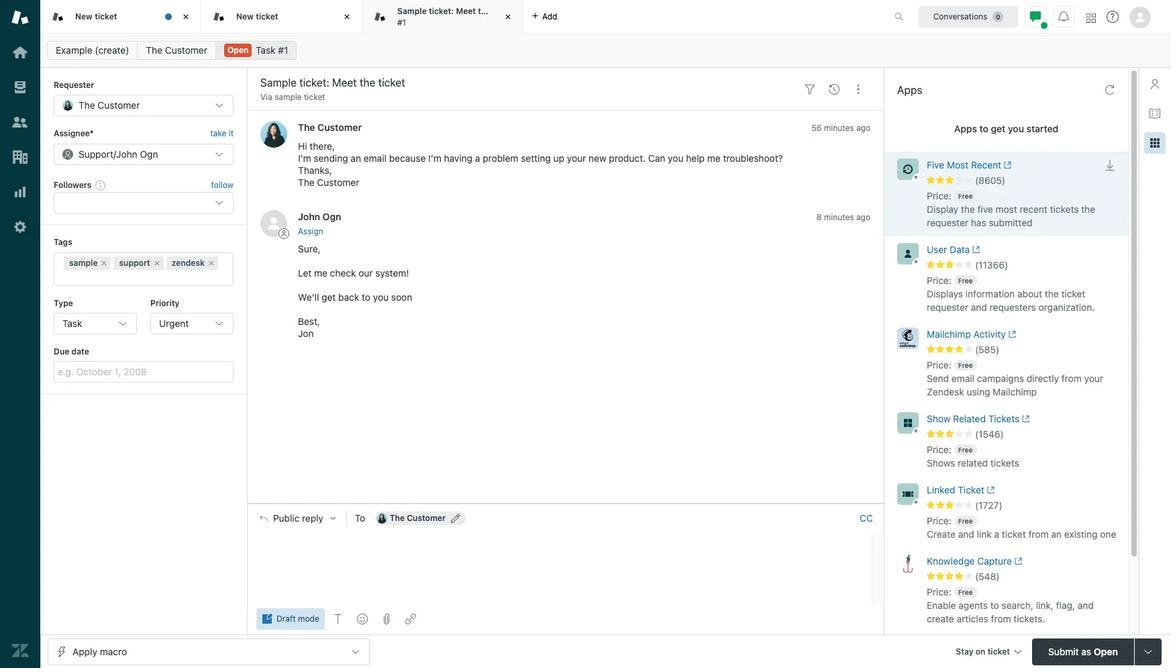 Task type: vqa. For each thing, say whether or not it's contained in the screenshot.
the rightmost REMOVE icon
yes



Task type: locate. For each thing, give the bounding box(es) containing it.
0 horizontal spatial the customer link
[[137, 41, 216, 60]]

zendesk
[[927, 386, 965, 397]]

our
[[359, 267, 373, 278]]

1 vertical spatial your
[[1085, 373, 1104, 384]]

me inside hi there, i'm sending an email because i'm having a problem setting up your new product. can you help me troubleshoot? thanks, the customer
[[708, 153, 721, 164]]

the down thanks,
[[298, 177, 315, 188]]

me right let
[[314, 267, 328, 278]]

Due date field
[[54, 361, 234, 383]]

0 horizontal spatial mailchimp
[[927, 328, 971, 340]]

(opens in a new tab) image up the 4 stars. 548 reviews. element
[[1012, 557, 1023, 565]]

1 vertical spatial mailchimp
[[993, 386, 1037, 397]]

1 vertical spatial tickets
[[991, 457, 1020, 469]]

cc
[[860, 512, 873, 524]]

free for agents
[[959, 588, 973, 596]]

close image left "sample"
[[340, 10, 354, 23]]

email up using
[[952, 373, 975, 384]]

0 vertical spatial (opens in a new tab) image
[[1002, 161, 1012, 169]]

price: inside price: free shows related tickets
[[927, 444, 952, 455]]

and right flag, in the bottom of the page
[[1078, 600, 1094, 611]]

1 free from the top
[[959, 192, 973, 200]]

conversations
[[934, 11, 988, 21]]

the customer inside secondary 'element'
[[146, 44, 207, 56]]

and left the 'link'
[[959, 528, 975, 540]]

to inside the price: free enable agents to search, link, flag, and create articles from tickets.
[[991, 600, 1000, 611]]

0 horizontal spatial open
[[228, 45, 249, 55]]

the right (create)
[[146, 44, 163, 56]]

0 horizontal spatial new ticket
[[75, 11, 117, 21]]

1 requester from the top
[[927, 217, 969, 228]]

ticket right the meet
[[493, 6, 516, 16]]

tickets right recent
[[1050, 203, 1079, 215]]

0 horizontal spatial remove image
[[153, 259, 161, 267]]

free for information
[[959, 277, 973, 285]]

1 vertical spatial sample
[[69, 258, 98, 268]]

1 vertical spatial (opens in a new tab) image
[[970, 246, 981, 254]]

via
[[261, 92, 272, 102]]

new right close image at the top of page
[[236, 11, 254, 21]]

new ticket up task #1
[[236, 11, 278, 21]]

get started image
[[11, 44, 29, 61]]

customer up support / john ogn on the left of page
[[98, 100, 140, 111]]

open left task #1
[[228, 45, 249, 55]]

0 vertical spatial task
[[256, 44, 276, 56]]

1 horizontal spatial ogn
[[323, 211, 341, 223]]

email inside hi there, i'm sending an email because i'm having a problem setting up your new product. can you help me troubleshoot? thanks, the customer
[[364, 153, 387, 164]]

ticket right via
[[304, 92, 325, 102]]

1 horizontal spatial #1
[[397, 17, 406, 27]]

2 remove image from the left
[[207, 259, 216, 267]]

the customer link up the there,
[[298, 122, 362, 133]]

the customer inside conversationlabel log
[[298, 122, 362, 133]]

the inside sample ticket: meet the ticket #1
[[478, 6, 491, 16]]

6 price: from the top
[[927, 586, 952, 598]]

1 horizontal spatial new
[[236, 11, 254, 21]]

to right back on the top of the page
[[362, 291, 371, 303]]

1 vertical spatial an
[[1052, 528, 1062, 540]]

3 free from the top
[[959, 361, 973, 369]]

most
[[947, 159, 969, 171]]

ogn
[[140, 148, 158, 160], [323, 211, 341, 223]]

linked
[[927, 484, 956, 495]]

minutes
[[824, 123, 854, 133], [824, 212, 854, 223]]

mailchimp down displays
[[927, 328, 971, 340]]

john ogn link
[[298, 211, 341, 223]]

follow
[[211, 180, 234, 190]]

0 horizontal spatial me
[[314, 267, 328, 278]]

apply macro
[[73, 646, 127, 657]]

1 i'm from the left
[[298, 153, 311, 164]]

1 vertical spatial get
[[322, 291, 336, 303]]

avatar image left hi
[[261, 121, 287, 148]]

(opens in a new tab) image inside the knowledge capture link
[[1012, 557, 1023, 565]]

zendesk image
[[11, 642, 29, 659]]

0 vertical spatial to
[[980, 123, 989, 134]]

price: up displays
[[927, 275, 952, 286]]

1 horizontal spatial i'm
[[428, 153, 442, 164]]

new ticket tab up (create)
[[40, 0, 201, 34]]

stay on ticket
[[956, 646, 1010, 656]]

main element
[[0, 0, 40, 668]]

to right agents
[[991, 600, 1000, 611]]

customers image
[[11, 113, 29, 131]]

1 horizontal spatial you
[[668, 153, 684, 164]]

five
[[978, 203, 994, 215]]

mailchimp
[[927, 328, 971, 340], [993, 386, 1037, 397]]

get left back on the top of the page
[[322, 291, 336, 303]]

you left soon at the left of page
[[373, 291, 389, 303]]

0 vertical spatial john
[[116, 148, 137, 160]]

example (create) button
[[47, 41, 138, 60]]

1 horizontal spatial sample
[[275, 92, 302, 102]]

2 ago from the top
[[857, 212, 871, 223]]

remove image right support
[[153, 259, 161, 267]]

an inside price: free create and link a ticket from an existing one
[[1052, 528, 1062, 540]]

tickets
[[1050, 203, 1079, 215], [991, 457, 1020, 469]]

an right sending at the left top of the page
[[351, 153, 361, 164]]

1 vertical spatial a
[[995, 528, 1000, 540]]

get up recent
[[991, 123, 1006, 134]]

free inside 'price: free displays information about the ticket requester and requesters organization.'
[[959, 277, 973, 285]]

tickets up linked ticket link
[[991, 457, 1020, 469]]

best,
[[298, 315, 320, 327]]

customer down close image at the top of page
[[165, 44, 207, 56]]

1 vertical spatial ogn
[[323, 211, 341, 223]]

0 horizontal spatial get
[[322, 291, 336, 303]]

an
[[351, 153, 361, 164], [1052, 528, 1062, 540]]

1 vertical spatial avatar image
[[261, 210, 287, 237]]

the customer up the there,
[[298, 122, 362, 133]]

0 vertical spatial tickets
[[1050, 203, 1079, 215]]

1 vertical spatial #1
[[278, 44, 288, 56]]

(opens in a new tab) image for five most recent
[[1002, 161, 1012, 169]]

1 new ticket from the left
[[75, 11, 117, 21]]

4 price: from the top
[[927, 444, 952, 455]]

(opens in a new tab) image inside five most recent link
[[1002, 161, 1012, 169]]

requester inside 'price: free displays information about the ticket requester and requesters organization.'
[[927, 301, 969, 313]]

0 horizontal spatial new
[[75, 11, 93, 21]]

1 horizontal spatial task
[[256, 44, 276, 56]]

you inside hi there, i'm sending an email because i'm having a problem setting up your new product. can you help me troubleshoot? thanks, the customer
[[668, 153, 684, 164]]

(585)
[[976, 344, 1000, 355]]

1 horizontal spatial (opens in a new tab) image
[[1002, 161, 1012, 169]]

product.
[[609, 153, 646, 164]]

and down information
[[971, 301, 988, 313]]

0 vertical spatial email
[[364, 153, 387, 164]]

new up example (create)
[[75, 11, 93, 21]]

recent
[[1020, 203, 1048, 215]]

and
[[971, 301, 988, 313], [959, 528, 975, 540], [1078, 600, 1094, 611]]

price: inside price: free create and link a ticket from an existing one
[[927, 515, 952, 526]]

edit user image
[[451, 514, 461, 523]]

articles
[[957, 613, 989, 624]]

Subject field
[[258, 75, 796, 91]]

1 horizontal spatial tickets
[[1050, 203, 1079, 215]]

priority
[[150, 298, 180, 308]]

2 price: from the top
[[927, 275, 952, 286]]

close image left "add" dropdown button
[[502, 10, 515, 23]]

email inside price: free send email campaigns directly from your zendesk using mailchimp
[[952, 373, 975, 384]]

1 price: from the top
[[927, 190, 952, 201]]

(opens in a new tab) image up (11366) at the top right of page
[[970, 246, 981, 254]]

apps up five most recent
[[955, 123, 978, 134]]

(opens in a new tab) image inside show related tickets 'link'
[[1020, 415, 1030, 423]]

ago for 8 minutes ago
[[857, 212, 871, 223]]

2 free from the top
[[959, 277, 973, 285]]

3 stars. 11366 reviews. element
[[927, 259, 1121, 271]]

price: up the enable
[[927, 586, 952, 598]]

email left because
[[364, 153, 387, 164]]

knowledge capture link
[[927, 555, 1097, 571]]

the up has
[[961, 203, 975, 215]]

/
[[113, 148, 116, 160]]

free up displays
[[959, 277, 973, 285]]

free for email
[[959, 361, 973, 369]]

0 horizontal spatial email
[[364, 153, 387, 164]]

5 price: from the top
[[927, 515, 952, 526]]

display
[[927, 203, 959, 215]]

0 vertical spatial ago
[[857, 123, 871, 133]]

avatar image left assign
[[261, 210, 287, 237]]

free inside the price: free display the five most recent tickets the requester has submitted
[[959, 192, 973, 200]]

get help image
[[1107, 11, 1119, 23]]

new ticket up example (create)
[[75, 11, 117, 21]]

free inside price: free shows related tickets
[[959, 446, 973, 454]]

ago for 56 minutes ago
[[857, 123, 871, 133]]

reply
[[302, 513, 323, 524]]

0 horizontal spatial your
[[567, 153, 586, 164]]

via sample ticket
[[261, 92, 325, 102]]

new
[[589, 153, 607, 164]]

john inside john ogn assign
[[298, 211, 320, 223]]

2 close image from the left
[[502, 10, 515, 23]]

your right directly at bottom
[[1085, 373, 1104, 384]]

get
[[991, 123, 1006, 134], [322, 291, 336, 303]]

2 new ticket from the left
[[236, 11, 278, 21]]

the customer link down close image at the top of page
[[137, 41, 216, 60]]

ticket
[[493, 6, 516, 16], [95, 11, 117, 21], [256, 11, 278, 21], [304, 92, 325, 102], [1062, 288, 1086, 299], [1002, 528, 1026, 540], [988, 646, 1010, 656]]

ticket up organization.
[[1062, 288, 1086, 299]]

create
[[927, 613, 955, 624]]

format text image
[[333, 614, 344, 624]]

price: free send email campaigns directly from your zendesk using mailchimp
[[927, 359, 1104, 397]]

the customer down requester
[[79, 100, 140, 111]]

admin image
[[11, 218, 29, 236]]

ticket inside popup button
[[988, 646, 1010, 656]]

1 horizontal spatial new ticket
[[236, 11, 278, 21]]

about
[[1018, 288, 1043, 299]]

free up using
[[959, 361, 973, 369]]

to
[[980, 123, 989, 134], [362, 291, 371, 303], [991, 600, 1000, 611]]

0 vertical spatial the customer link
[[137, 41, 216, 60]]

sample
[[275, 92, 302, 102], [69, 258, 98, 268]]

mailchimp activity link
[[927, 328, 1097, 344]]

1 minutes from the top
[[824, 123, 854, 133]]

check
[[330, 267, 356, 278]]

3 price: from the top
[[927, 359, 952, 371]]

0 vertical spatial your
[[567, 153, 586, 164]]

0 vertical spatial ogn
[[140, 148, 158, 160]]

1 horizontal spatial mailchimp
[[993, 386, 1037, 397]]

customer up the there,
[[318, 122, 362, 133]]

submit as open
[[1049, 646, 1119, 657]]

to inside conversationlabel log
[[362, 291, 371, 303]]

2 vertical spatial you
[[373, 291, 389, 303]]

1 horizontal spatial john
[[298, 211, 320, 223]]

0 vertical spatial me
[[708, 153, 721, 164]]

the customer down close image at the top of page
[[146, 44, 207, 56]]

the right customer@example.com icon
[[390, 513, 405, 523]]

1 ago from the top
[[857, 123, 871, 133]]

0 vertical spatial avatar image
[[261, 121, 287, 148]]

ago down ticket actions icon on the right
[[857, 123, 871, 133]]

customer inside hi there, i'm sending an email because i'm having a problem setting up your new product. can you help me troubleshoot? thanks, the customer
[[317, 177, 360, 188]]

task inside secondary 'element'
[[256, 44, 276, 56]]

(opens in a new tab) image inside linked ticket link
[[985, 486, 995, 494]]

1 vertical spatial from
[[1029, 528, 1049, 540]]

your inside hi there, i'm sending an email because i'm having a problem setting up your new product. can you help me troubleshoot? thanks, the customer
[[567, 153, 586, 164]]

ogn up assign
[[323, 211, 341, 223]]

apps for apps
[[898, 84, 923, 96]]

0 horizontal spatial ogn
[[140, 148, 158, 160]]

2 horizontal spatial you
[[1008, 123, 1025, 134]]

(1546)
[[976, 428, 1004, 440]]

and inside 'price: free displays information about the ticket requester and requesters organization.'
[[971, 301, 988, 313]]

ogn right /
[[140, 148, 158, 160]]

(opens in a new tab) image
[[1002, 161, 1012, 169], [970, 246, 981, 254]]

apps right ticket actions icon on the right
[[898, 84, 923, 96]]

0 horizontal spatial from
[[991, 613, 1012, 624]]

0 horizontal spatial to
[[362, 291, 371, 303]]

free inside price: free create and link a ticket from an existing one
[[959, 517, 973, 525]]

0 vertical spatial an
[[351, 153, 361, 164]]

0 vertical spatial #1
[[397, 17, 406, 27]]

price: up shows
[[927, 444, 952, 455]]

customer context image
[[1150, 79, 1161, 89]]

0 horizontal spatial apps
[[898, 84, 923, 96]]

1 vertical spatial apps
[[955, 123, 978, 134]]

tab
[[363, 0, 524, 34]]

0 vertical spatial mailchimp
[[927, 328, 971, 340]]

apps
[[898, 84, 923, 96], [955, 123, 978, 134]]

the right recent
[[1082, 203, 1096, 215]]

ago right 8
[[857, 212, 871, 223]]

price: inside 'price: free displays information about the ticket requester and requesters organization.'
[[927, 275, 952, 286]]

0 horizontal spatial sample
[[69, 258, 98, 268]]

2 requester from the top
[[927, 301, 969, 313]]

open right as
[[1094, 646, 1119, 657]]

ticket up task #1
[[256, 11, 278, 21]]

0 vertical spatial from
[[1062, 373, 1082, 384]]

a right the 'link'
[[995, 528, 1000, 540]]

new ticket for second new ticket tab from right
[[75, 11, 117, 21]]

1 horizontal spatial remove image
[[207, 259, 216, 267]]

(opens in a new tab) image inside user data link
[[970, 246, 981, 254]]

new ticket
[[75, 11, 117, 21], [236, 11, 278, 21]]

ogn inside john ogn assign
[[323, 211, 341, 223]]

you right can
[[668, 153, 684, 164]]

1 horizontal spatial an
[[1052, 528, 1062, 540]]

price: inside price: free send email campaigns directly from your zendesk using mailchimp
[[927, 359, 952, 371]]

1 vertical spatial ago
[[857, 212, 871, 223]]

macro
[[100, 646, 127, 657]]

customer@example.com image
[[377, 513, 387, 524]]

the
[[146, 44, 163, 56], [79, 100, 95, 111], [298, 122, 315, 133], [298, 177, 315, 188], [390, 513, 405, 523]]

user data link
[[927, 243, 1097, 259]]

organizations image
[[11, 148, 29, 166]]

example (create)
[[56, 44, 129, 56]]

requester
[[927, 217, 969, 228], [927, 301, 969, 313]]

1 avatar image from the top
[[261, 121, 287, 148]]

free inside the price: free enable agents to search, link, flag, and create articles from tickets.
[[959, 588, 973, 596]]

0 horizontal spatial close image
[[340, 10, 354, 23]]

price: for displays
[[927, 275, 952, 286]]

the customer link
[[137, 41, 216, 60], [298, 122, 362, 133]]

1 vertical spatial requester
[[927, 301, 969, 313]]

1 vertical spatial minutes
[[824, 212, 854, 223]]

stay on ticket button
[[950, 638, 1027, 667]]

1 horizontal spatial the customer link
[[298, 122, 362, 133]]

1 vertical spatial email
[[952, 373, 975, 384]]

task inside popup button
[[62, 318, 82, 329]]

sample right via
[[275, 92, 302, 102]]

ticket inside 'price: free displays information about the ticket requester and requesters organization.'
[[1062, 288, 1086, 299]]

4 stars. 548 reviews. element
[[927, 571, 1121, 583]]

minutes right 8
[[824, 212, 854, 223]]

mailchimp down campaigns
[[993, 386, 1037, 397]]

0 horizontal spatial john
[[116, 148, 137, 160]]

a right the having
[[475, 153, 480, 164]]

0 vertical spatial and
[[971, 301, 988, 313]]

sample left remove image
[[69, 258, 98, 268]]

customer down sending at the left top of the page
[[317, 177, 360, 188]]

price: for display
[[927, 190, 952, 201]]

link,
[[1036, 600, 1054, 611]]

it
[[229, 129, 234, 139]]

the
[[478, 6, 491, 16], [961, 203, 975, 215], [1082, 203, 1096, 215], [1045, 288, 1059, 299]]

remove image
[[153, 259, 161, 267], [207, 259, 216, 267]]

1 vertical spatial and
[[959, 528, 975, 540]]

(opens in a new tab) image for show related tickets
[[1020, 415, 1030, 423]]

add attachment image
[[381, 614, 392, 624]]

john
[[116, 148, 137, 160], [298, 211, 320, 223]]

(opens in a new tab) image
[[1006, 331, 1017, 339], [1020, 415, 1030, 423], [985, 486, 995, 494], [1012, 557, 1023, 565]]

apps image
[[1150, 138, 1161, 148]]

requester down displays
[[927, 301, 969, 313]]

you left started
[[1008, 123, 1025, 134]]

from inside price: free create and link a ticket from an existing one
[[1029, 528, 1049, 540]]

price: up display
[[927, 190, 952, 201]]

existing
[[1065, 528, 1098, 540]]

apply
[[73, 646, 97, 657]]

views image
[[11, 79, 29, 96]]

1 horizontal spatial from
[[1029, 528, 1049, 540]]

#1 down "sample"
[[397, 17, 406, 27]]

ago
[[857, 123, 871, 133], [857, 212, 871, 223]]

soon
[[391, 291, 412, 303]]

2 new ticket tab from the left
[[201, 0, 363, 34]]

a
[[475, 153, 480, 164], [995, 528, 1000, 540]]

remove image right zendesk
[[207, 259, 216, 267]]

from right directly at bottom
[[1062, 373, 1082, 384]]

1 new from the left
[[75, 11, 93, 21]]

knowledge
[[927, 555, 975, 567]]

avatar image
[[261, 121, 287, 148], [261, 210, 287, 237]]

the customer inside the requester "element"
[[79, 100, 140, 111]]

2 horizontal spatial from
[[1062, 373, 1082, 384]]

free up display
[[959, 192, 973, 200]]

1 remove image from the left
[[153, 259, 161, 267]]

ticket right on
[[988, 646, 1010, 656]]

close image
[[179, 10, 193, 23]]

take
[[210, 129, 226, 139]]

1 horizontal spatial a
[[995, 528, 1000, 540]]

five
[[927, 159, 945, 171]]

0 horizontal spatial #1
[[278, 44, 288, 56]]

requester inside the price: free display the five most recent tickets the requester has submitted
[[927, 217, 969, 228]]

minutes right 56
[[824, 123, 854, 133]]

0 vertical spatial requester
[[927, 217, 969, 228]]

close image inside tab
[[502, 10, 515, 23]]

mailchimp inside price: free send email campaigns directly from your zendesk using mailchimp
[[993, 386, 1037, 397]]

price: for create
[[927, 515, 952, 526]]

because
[[389, 153, 426, 164]]

1 horizontal spatial your
[[1085, 373, 1104, 384]]

the up organization.
[[1045, 288, 1059, 299]]

task up via
[[256, 44, 276, 56]]

(opens in a new tab) image up 3 stars. 1546 reviews. 'element'
[[1020, 415, 1030, 423]]

john ogn assign
[[298, 211, 341, 236]]

task for task #1
[[256, 44, 276, 56]]

and for (548)
[[1078, 600, 1094, 611]]

agents
[[959, 600, 988, 611]]

troubleshoot?
[[723, 153, 783, 164]]

ticket inside sample ticket: meet the ticket #1
[[493, 6, 516, 16]]

close image
[[340, 10, 354, 23], [502, 10, 515, 23]]

to up recent
[[980, 123, 989, 134]]

five most recent image
[[898, 158, 919, 180]]

(opens in a new tab) image up (8605)
[[1002, 161, 1012, 169]]

6 free from the top
[[959, 588, 973, 596]]

me right help
[[708, 153, 721, 164]]

(11366)
[[976, 259, 1009, 271]]

0 vertical spatial open
[[228, 45, 249, 55]]

(opens in a new tab) image inside mailchimp activity link
[[1006, 331, 1017, 339]]

#1 up via sample ticket
[[278, 44, 288, 56]]

1 vertical spatial open
[[1094, 646, 1119, 657]]

(create)
[[95, 44, 129, 56]]

price: inside the price: free enable agents to search, link, flag, and create articles from tickets.
[[927, 586, 952, 598]]

0 horizontal spatial an
[[351, 153, 361, 164]]

email
[[364, 153, 387, 164], [952, 373, 975, 384]]

draft
[[277, 614, 296, 624]]

from down 3 stars. 1727 reviews. element
[[1029, 528, 1049, 540]]

0 horizontal spatial task
[[62, 318, 82, 329]]

ticket up the knowledge capture link
[[1002, 528, 1026, 540]]

free up related
[[959, 446, 973, 454]]

jon
[[298, 327, 314, 339]]

price: inside the price: free display the five most recent tickets the requester has submitted
[[927, 190, 952, 201]]

the right the meet
[[478, 6, 491, 16]]

the customer right customer@example.com icon
[[390, 513, 446, 523]]

5 free from the top
[[959, 517, 973, 525]]

0 horizontal spatial a
[[475, 153, 480, 164]]

2 vertical spatial and
[[1078, 600, 1094, 611]]

0 horizontal spatial (opens in a new tab) image
[[970, 246, 981, 254]]

(opens in a new tab) image up 4 stars. 585 reviews. element
[[1006, 331, 1017, 339]]

2 vertical spatial to
[[991, 600, 1000, 611]]

1 vertical spatial task
[[62, 318, 82, 329]]

an left existing
[[1052, 528, 1062, 540]]

your right up
[[567, 153, 586, 164]]

1 new ticket tab from the left
[[40, 0, 201, 34]]

1 horizontal spatial close image
[[502, 10, 515, 23]]

recent
[[972, 159, 1002, 171]]

2 horizontal spatial to
[[991, 600, 1000, 611]]

i'm down hi
[[298, 153, 311, 164]]

new
[[75, 11, 93, 21], [236, 11, 254, 21]]

search,
[[1002, 600, 1034, 611]]

problem
[[483, 153, 519, 164]]

0 vertical spatial sample
[[275, 92, 302, 102]]

requester down display
[[927, 217, 969, 228]]

tab containing sample ticket: meet the ticket
[[363, 0, 524, 34]]

free down the ticket
[[959, 517, 973, 525]]

mailchimp activity
[[927, 328, 1006, 340]]

organization.
[[1039, 301, 1095, 313]]

1 horizontal spatial apps
[[955, 123, 978, 134]]

1 horizontal spatial to
[[980, 123, 989, 134]]

0 horizontal spatial tickets
[[991, 457, 1020, 469]]

ticket
[[958, 484, 985, 495]]

4 free from the top
[[959, 446, 973, 454]]

0 vertical spatial minutes
[[824, 123, 854, 133]]

user data image
[[898, 243, 919, 265]]

your
[[567, 153, 586, 164], [1085, 373, 1104, 384]]

john right support
[[116, 148, 137, 160]]

you
[[1008, 123, 1025, 134], [668, 153, 684, 164], [373, 291, 389, 303]]

1 close image from the left
[[340, 10, 354, 23]]

free up agents
[[959, 588, 973, 596]]

0 horizontal spatial i'm
[[298, 153, 311, 164]]

1 horizontal spatial get
[[991, 123, 1006, 134]]

and inside the price: free enable agents to search, link, flag, and create articles from tickets.
[[1078, 600, 1094, 611]]

free inside price: free send email campaigns directly from your zendesk using mailchimp
[[959, 361, 973, 369]]

new ticket tab
[[40, 0, 201, 34], [201, 0, 363, 34]]

2 minutes from the top
[[824, 212, 854, 223]]

an inside hi there, i'm sending an email because i'm having a problem setting up your new product. can you help me troubleshoot? thanks, the customer
[[351, 153, 361, 164]]

price: up create
[[927, 515, 952, 526]]

hide composer image
[[560, 498, 571, 509]]

ticket inside price: free create and link a ticket from an existing one
[[1002, 528, 1026, 540]]

8
[[817, 212, 822, 223]]

price: up the send
[[927, 359, 952, 371]]

2 new from the left
[[236, 11, 254, 21]]

from down 'search,'
[[991, 613, 1012, 624]]

0 horizontal spatial you
[[373, 291, 389, 303]]

task #1
[[256, 44, 288, 56]]

1 vertical spatial john
[[298, 211, 320, 223]]



Task type: describe. For each thing, give the bounding box(es) containing it.
get inside conversationlabel log
[[322, 291, 336, 303]]

free for the
[[959, 192, 973, 200]]

56 minutes ago text field
[[812, 123, 871, 133]]

a inside hi there, i'm sending an email because i'm having a problem setting up your new product. can you help me troubleshoot? thanks, the customer
[[475, 153, 480, 164]]

#1 inside sample ticket: meet the ticket #1
[[397, 17, 406, 27]]

the customer link inside secondary 'element'
[[137, 41, 216, 60]]

data
[[950, 244, 970, 255]]

remove image for zendesk
[[207, 259, 216, 267]]

urgent
[[159, 318, 189, 329]]

example
[[56, 44, 92, 56]]

ticket:
[[429, 6, 454, 16]]

filter image
[[805, 84, 816, 94]]

enable
[[927, 600, 956, 611]]

knowledge image
[[1150, 108, 1161, 119]]

task button
[[54, 313, 137, 334]]

campaigns
[[977, 373, 1025, 384]]

one
[[1101, 528, 1117, 540]]

and inside price: free create and link a ticket from an existing one
[[959, 528, 975, 540]]

0 vertical spatial get
[[991, 123, 1006, 134]]

add link (cmd k) image
[[405, 614, 416, 624]]

assignee*
[[54, 129, 94, 139]]

assign button
[[298, 225, 323, 237]]

from inside the price: free enable agents to search, link, flag, and create articles from tickets.
[[991, 613, 1012, 624]]

requester
[[54, 80, 94, 90]]

date
[[71, 346, 89, 356]]

zendesk products image
[[1087, 13, 1096, 22]]

minutes for 8
[[824, 212, 854, 223]]

free for and
[[959, 517, 973, 525]]

public
[[273, 513, 300, 524]]

best, jon
[[298, 315, 320, 339]]

as
[[1082, 646, 1092, 657]]

requester element
[[54, 95, 234, 116]]

the inside hi there, i'm sending an email because i'm having a problem setting up your new product. can you help me troubleshoot? thanks, the customer
[[298, 177, 315, 188]]

we'll get back to you soon
[[298, 291, 412, 303]]

public reply
[[273, 513, 323, 524]]

task for task
[[62, 318, 82, 329]]

apps to get you started
[[955, 123, 1059, 134]]

price: free enable agents to search, link, flag, and create articles from tickets.
[[927, 586, 1094, 624]]

displays possible ticket submission types image
[[1143, 646, 1154, 657]]

we'll
[[298, 291, 319, 303]]

customer inside the requester "element"
[[98, 100, 140, 111]]

4 stars. 585 reviews. element
[[927, 344, 1121, 356]]

price: for send
[[927, 359, 952, 371]]

john inside assignee* element
[[116, 148, 137, 160]]

1 vertical spatial the customer link
[[298, 122, 362, 133]]

free for related
[[959, 446, 973, 454]]

follow button
[[211, 179, 234, 191]]

followers element
[[54, 192, 234, 214]]

flag,
[[1057, 600, 1076, 611]]

ticket up (create)
[[95, 11, 117, 21]]

information
[[966, 288, 1015, 299]]

3 stars. 8605 reviews. element
[[927, 175, 1121, 187]]

events image
[[829, 84, 840, 94]]

3 stars. 1727 reviews. element
[[927, 499, 1121, 512]]

activity
[[974, 328, 1006, 340]]

public reply button
[[248, 504, 346, 532]]

ogn inside assignee* element
[[140, 148, 158, 160]]

zendesk support image
[[11, 9, 29, 26]]

remove image
[[100, 259, 108, 267]]

on
[[976, 646, 986, 656]]

user data
[[927, 244, 970, 255]]

show related tickets link
[[927, 412, 1097, 428]]

hi
[[298, 141, 307, 152]]

take it button
[[210, 127, 234, 141]]

tickets
[[989, 413, 1020, 424]]

sending
[[314, 153, 348, 164]]

price: for shows
[[927, 444, 952, 455]]

(opens in a new tab) image for mailchimp activity
[[1006, 331, 1017, 339]]

open inside secondary 'element'
[[228, 45, 249, 55]]

can
[[649, 153, 666, 164]]

customer inside secondary 'element'
[[165, 44, 207, 56]]

1 vertical spatial me
[[314, 267, 328, 278]]

assign
[[298, 226, 323, 236]]

send
[[927, 373, 949, 384]]

hi there, i'm sending an email because i'm having a problem setting up your new product. can you help me troubleshoot? thanks, the customer
[[298, 141, 783, 188]]

secondary element
[[40, 37, 1172, 64]]

(548)
[[976, 571, 1000, 582]]

thanks,
[[298, 165, 332, 176]]

displays
[[927, 288, 964, 299]]

sample
[[397, 6, 427, 16]]

new for second new ticket tab from right
[[75, 11, 93, 21]]

submit
[[1049, 646, 1079, 657]]

up
[[554, 153, 565, 164]]

setting
[[521, 153, 551, 164]]

knowledge capture
[[927, 555, 1012, 567]]

draft mode button
[[256, 608, 325, 630]]

56
[[812, 123, 822, 133]]

from inside price: free send email campaigns directly from your zendesk using mailchimp
[[1062, 373, 1082, 384]]

tickets inside price: free shows related tickets
[[991, 457, 1020, 469]]

tickets inside the price: free display the five most recent tickets the requester has submitted
[[1050, 203, 1079, 215]]

new for first new ticket tab from the right
[[236, 11, 254, 21]]

due
[[54, 346, 69, 356]]

info on adding followers image
[[96, 180, 106, 191]]

show related tickets
[[927, 413, 1020, 424]]

the inside secondary 'element'
[[146, 44, 163, 56]]

8 minutes ago
[[817, 212, 871, 223]]

(opens in a new tab) image for knowledge capture
[[1012, 557, 1023, 565]]

and for (11366)
[[971, 301, 988, 313]]

help
[[686, 153, 705, 164]]

started
[[1027, 123, 1059, 134]]

urgent button
[[150, 313, 234, 334]]

let me check our system!
[[298, 267, 412, 278]]

#1 inside secondary 'element'
[[278, 44, 288, 56]]

1 horizontal spatial open
[[1094, 646, 1119, 657]]

five most recent link
[[927, 158, 1097, 175]]

2 avatar image from the top
[[261, 210, 287, 237]]

tickets.
[[1014, 613, 1046, 624]]

remove image for support
[[153, 259, 161, 267]]

price: free display the five most recent tickets the requester has submitted
[[927, 190, 1096, 228]]

assignee* element
[[54, 144, 234, 165]]

sample ticket: meet the ticket #1
[[397, 6, 516, 27]]

ticket actions image
[[853, 84, 864, 94]]

system!
[[376, 267, 409, 278]]

knowledge capture image
[[898, 555, 919, 576]]

submitted
[[989, 217, 1033, 228]]

meet
[[456, 6, 476, 16]]

linked ticket image
[[898, 483, 919, 505]]

price: for enable
[[927, 586, 952, 598]]

take it
[[210, 129, 234, 139]]

8 minutes ago text field
[[817, 212, 871, 223]]

0 vertical spatial you
[[1008, 123, 1025, 134]]

conversations button
[[919, 6, 1019, 27]]

mailchimp activity image
[[898, 328, 919, 349]]

(opens in a new tab) image for user data
[[970, 246, 981, 254]]

insert emojis image
[[357, 614, 368, 624]]

reporting image
[[11, 183, 29, 201]]

button displays agent's chat status as online. image
[[1031, 11, 1041, 22]]

the inside 'price: free displays information about the ticket requester and requesters organization.'
[[1045, 288, 1059, 299]]

most
[[996, 203, 1018, 215]]

let
[[298, 267, 312, 278]]

new ticket for first new ticket tab from the right
[[236, 11, 278, 21]]

the up hi
[[298, 122, 315, 133]]

customer left edit user image
[[407, 513, 446, 523]]

has
[[971, 217, 987, 228]]

show related tickets image
[[898, 412, 919, 434]]

shows
[[927, 457, 956, 469]]

a inside price: free create and link a ticket from an existing one
[[995, 528, 1000, 540]]

minutes for 56
[[824, 123, 854, 133]]

directly
[[1027, 373, 1059, 384]]

(opens in a new tab) image for linked ticket
[[985, 486, 995, 494]]

due date
[[54, 346, 89, 356]]

your inside price: free send email campaigns directly from your zendesk using mailchimp
[[1085, 373, 1104, 384]]

3 stars. 1546 reviews. element
[[927, 428, 1121, 440]]

conversationlabel log
[[247, 110, 884, 503]]

price: free create and link a ticket from an existing one
[[927, 515, 1117, 540]]

the inside the requester "element"
[[79, 100, 95, 111]]

apps for apps to get you started
[[955, 123, 978, 134]]

tabs tab list
[[40, 0, 881, 34]]

five most recent
[[927, 159, 1002, 171]]

add button
[[524, 0, 566, 33]]

notifications image
[[1059, 11, 1070, 22]]

support / john ogn
[[79, 148, 158, 160]]

cc button
[[860, 512, 874, 524]]

linked ticket link
[[927, 483, 1097, 499]]

2 i'm from the left
[[428, 153, 442, 164]]



